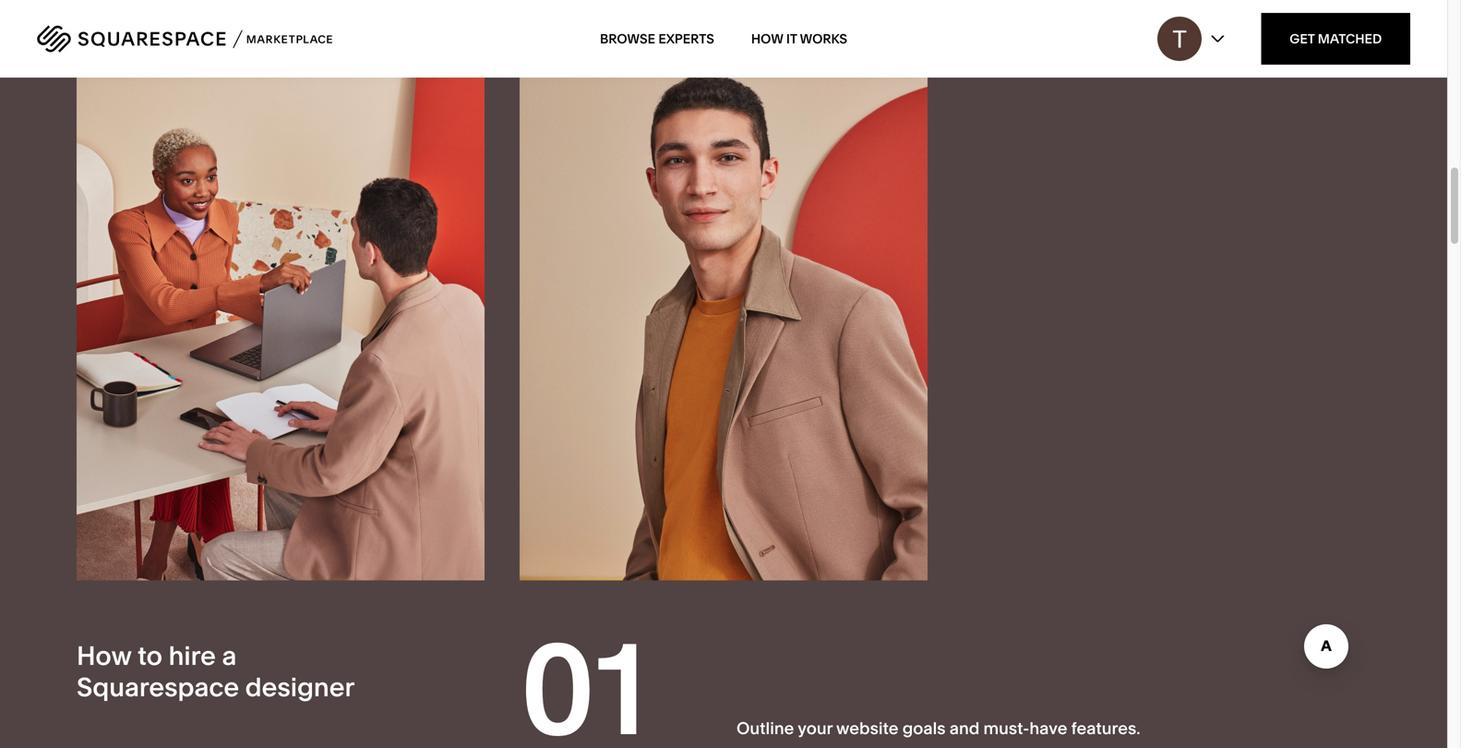 Task type: locate. For each thing, give the bounding box(es) containing it.
goals
[[903, 718, 946, 738]]

1 vertical spatial how
[[77, 640, 132, 672]]

to
[[138, 640, 163, 672]]

your
[[798, 718, 833, 738]]

get
[[1290, 31, 1316, 47]]

must-
[[984, 718, 1030, 738]]

a
[[222, 640, 237, 672]]

get matched link
[[1262, 13, 1411, 65]]

and
[[950, 718, 980, 738]]

outline
[[737, 718, 795, 738]]

0 horizontal spatial how
[[77, 640, 132, 672]]

squarespace
[[77, 671, 239, 703]]

how for how to hire a squarespace designer
[[77, 640, 132, 672]]

1 horizontal spatial how
[[752, 31, 784, 47]]

how to hire a squarespace designer heading
[[77, 640, 383, 703]]

how left the it
[[752, 31, 784, 47]]

how
[[752, 31, 784, 47], [77, 640, 132, 672]]

how inside how to hire a squarespace designer
[[77, 640, 132, 672]]

matched
[[1319, 31, 1383, 47]]

features.
[[1072, 718, 1141, 738]]

how left the to
[[77, 640, 132, 672]]

how it works link
[[752, 13, 848, 65]]

it
[[787, 31, 798, 47]]

0 vertical spatial how
[[752, 31, 784, 47]]

experts
[[659, 31, 715, 47]]



Task type: describe. For each thing, give the bounding box(es) containing it.
browse experts link
[[600, 13, 715, 65]]

how it works
[[752, 31, 848, 47]]

browse experts
[[600, 31, 715, 47]]

browse
[[600, 31, 656, 47]]

get matched
[[1290, 31, 1383, 47]]

designer
[[245, 671, 355, 703]]

outline your website goals and must-have features.
[[737, 718, 1141, 738]]

website
[[837, 718, 899, 738]]

squarespace marketplace image
[[37, 25, 332, 53]]

works
[[800, 31, 848, 47]]

how for how it works
[[752, 31, 784, 47]]

hire
[[169, 640, 216, 672]]

have
[[1030, 718, 1068, 738]]

how to hire a squarespace designer
[[77, 640, 355, 703]]



Task type: vqa. For each thing, say whether or not it's contained in the screenshot.
Add Colton to your favorites list "IMAGE" on the right top of page
no



